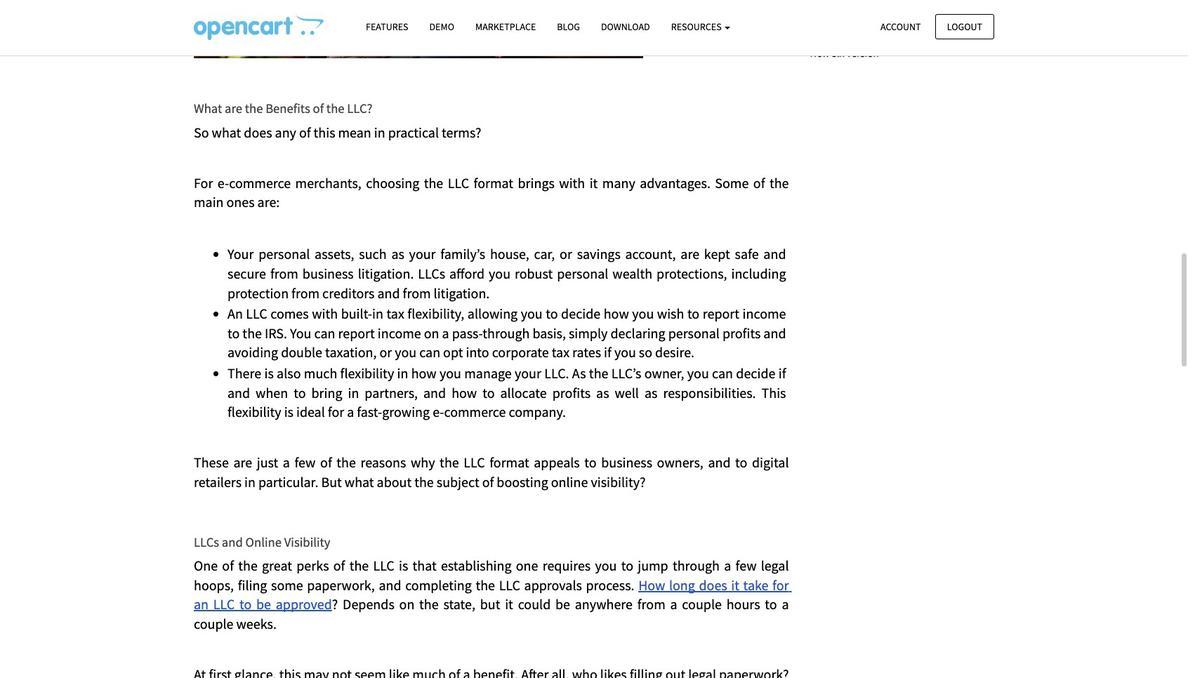 Task type: describe. For each thing, give the bounding box(es) containing it.
1 vertical spatial can
[[419, 344, 440, 361]]

a left fast-
[[347, 403, 354, 421]]

account,
[[625, 245, 676, 263]]

logout
[[947, 20, 982, 33]]

a up 'opt'
[[442, 324, 449, 342]]

0 vertical spatial if
[[604, 344, 612, 361]]

legal
[[761, 557, 789, 574]]

these are just a few of the reasons why the llc format appeals to business owners, and to digital retailers in particular. but what about the subject of boosting online visibility?
[[194, 454, 792, 491]]

including
[[731, 265, 786, 282]]

0 horizontal spatial report
[[338, 324, 375, 342]]

it inside how long does it take for an llc to be approved
[[731, 576, 739, 594]]

much
[[304, 364, 337, 382]]

of right subject on the left bottom of page
[[482, 473, 494, 491]]

secure
[[228, 265, 266, 282]]

one
[[194, 557, 218, 574]]

these
[[194, 454, 229, 471]]

the inside how to upgrade opencart 1.5.x to the new 3.x version
[[961, 29, 976, 43]]

that
[[413, 557, 437, 574]]

to right 1.5.x
[[950, 29, 959, 43]]

perks
[[296, 557, 329, 574]]

some
[[715, 174, 749, 191]]

1 vertical spatial if
[[779, 364, 786, 382]]

download link
[[590, 15, 661, 39]]

owners,
[[657, 454, 703, 471]]

there
[[228, 364, 261, 382]]

what
[[194, 101, 222, 117]]

robust
[[515, 265, 553, 282]]

upgrade
[[843, 29, 881, 43]]

?
[[332, 596, 338, 613]]

new
[[810, 46, 830, 60]]

into
[[466, 344, 489, 361]]

hours
[[727, 596, 760, 613]]

0 horizontal spatial profits
[[552, 384, 591, 401]]

you up responsibilities.
[[687, 364, 709, 382]]

kept
[[704, 245, 730, 263]]

marketplace
[[475, 20, 536, 33]]

from up flexibility,
[[403, 284, 431, 302]]

online
[[245, 534, 282, 550]]

you up basis, on the left
[[521, 305, 543, 322]]

download
[[601, 20, 650, 33]]

fast-
[[357, 403, 382, 421]]

establishing
[[441, 557, 512, 574]]

what are the benefits of the llc? so what does any of this mean in practical terms?
[[194, 101, 484, 141]]

resources link
[[661, 15, 741, 39]]

particular.
[[258, 473, 318, 491]]

advantages.
[[640, 174, 710, 191]]

car,
[[534, 245, 555, 263]]

you up partners,
[[395, 344, 417, 361]]

double
[[281, 344, 322, 361]]

0 horizontal spatial litigation.
[[358, 265, 414, 282]]

in down creditors
[[372, 305, 383, 322]]

just
[[257, 454, 278, 471]]

llc inside for e-commerce merchants, choosing the llc format brings with it many advantages. some of the main ones are:
[[448, 174, 469, 191]]

llc left that
[[373, 557, 394, 574]]

opt
[[443, 344, 463, 361]]

opencart
[[883, 29, 926, 43]]

house,
[[490, 245, 529, 263]]

for e-commerce merchants, choosing the llc format brings with it many advantages. some of the main ones are:
[[194, 174, 792, 211]]

0 vertical spatial couple
[[682, 596, 722, 613]]

with inside for e-commerce merchants, choosing the llc format brings with it many advantages. some of the main ones are:
[[559, 174, 585, 191]]

llc's
[[611, 364, 641, 382]]

but
[[480, 596, 500, 613]]

to inside how long does it take for an llc to be approved
[[239, 596, 252, 613]]

boosting
[[497, 473, 548, 491]]

2 vertical spatial can
[[712, 364, 733, 382]]

you up declaring on the right
[[632, 305, 654, 322]]

completing
[[405, 576, 472, 594]]

0 vertical spatial report
[[703, 305, 739, 322]]

commerce inside your personal assets, such as your family's house, car, or savings account, are kept safe and secure from business litigation. llcs afford you robust personal wealth protections, including protection from creditors and from litigation. an llc comes with built-in tax flexibility, allowing you to decide how you wish to report income to the irs. you can report income on a pass-through basis, simply declaring personal profits and avoiding double taxation, or you can opt into corporate tax rates if you so desire. there is also much flexibility in how you manage your llc. as the llc's owner, you can decide if and when to bring in partners, and how to allocate profits as well as responsibilities. this flexibility is ideal for a fast-growing e-commerce company.
[[444, 403, 506, 421]]

of up this
[[313, 101, 324, 117]]

how for long
[[638, 576, 665, 594]]

from up comes
[[291, 284, 320, 302]]

take
[[743, 576, 769, 594]]

for inside your personal assets, such as your family's house, car, or savings account, are kept safe and secure from business litigation. llcs afford you robust personal wealth protections, including protection from creditors and from litigation. an llc comes with built-in tax flexibility, allowing you to decide how you wish to report income to the irs. you can report income on a pass-through basis, simply declaring personal profits and avoiding double taxation, or you can opt into corporate tax rates if you so desire. there is also much flexibility in how you manage your llc. as the llc's owner, you can decide if and when to bring in partners, and how to allocate profits as well as responsibilities. this flexibility is ideal for a fast-growing e-commerce company.
[[328, 403, 344, 421]]

are inside your personal assets, such as your family's house, car, or savings account, are kept safe and secure from business litigation. llcs afford you robust personal wealth protections, including protection from creditors and from litigation. an llc comes with built-in tax flexibility, allowing you to decide how you wish to report income to the irs. you can report income on a pass-through basis, simply declaring personal profits and avoiding double taxation, or you can opt into corporate tax rates if you so desire. there is also much flexibility in how you manage your llc. as the llc's owner, you can decide if and when to bring in partners, and how to allocate profits as well as responsibilities. this flexibility is ideal for a fast-growing e-commerce company.
[[681, 245, 699, 263]]

choosing
[[366, 174, 419, 191]]

1.5.x
[[928, 29, 948, 43]]

family's
[[440, 245, 485, 263]]

of up but
[[320, 454, 332, 471]]

of inside for e-commerce merchants, choosing the llc format brings with it many advantages. some of the main ones are:
[[753, 174, 765, 191]]

well
[[615, 384, 639, 401]]

format inside these are just a few of the reasons why the llc format appeals to business owners, and to digital retailers in particular. but what about the subject of boosting online visibility?
[[490, 454, 529, 471]]

allowing
[[468, 305, 518, 322]]

3.x
[[832, 46, 844, 60]]

this
[[762, 384, 786, 401]]

paperwork,
[[307, 576, 375, 594]]

this
[[314, 123, 335, 141]]

to inside one of the great perks of the llc is that establishing one requires you to jump through a few legal hoops, filing some paperwork, and completing the llc approvals process.
[[621, 557, 633, 574]]

your
[[228, 245, 254, 263]]

pass-
[[452, 324, 483, 342]]

a inside one of the great perks of the llc is that establishing one requires you to jump through a few legal hoops, filing some paperwork, and completing the llc approvals process.
[[724, 557, 731, 574]]

and inside these are just a few of the reasons why the llc format appeals to business owners, and to digital retailers in particular. but what about the subject of boosting online visibility?
[[708, 454, 731, 471]]

you
[[290, 324, 311, 342]]

and up including
[[764, 245, 786, 263]]

avoiding
[[228, 344, 278, 361]]

0 horizontal spatial how
[[411, 364, 437, 382]]

how for to
[[810, 29, 830, 43]]

to inside ? depends on the state, but it could be anywhere from a couple hours to a couple weeks.
[[765, 596, 777, 613]]

how to upgrade opencart 1.5.x to the new 3.x version link
[[810, 29, 976, 60]]

comes
[[270, 305, 309, 322]]

llc down the "one"
[[499, 576, 520, 594]]

company.
[[509, 403, 566, 421]]

in up fast-
[[348, 384, 359, 401]]

on inside ? depends on the state, but it could be anywhere from a couple hours to a couple weeks.
[[399, 596, 415, 613]]

llc inside how long does it take for an llc to be approved
[[213, 596, 235, 613]]

1 vertical spatial llcs
[[194, 534, 219, 550]]

are for these are just a few of the reasons why the llc format appeals to business owners, and to digital retailers in particular. but what about the subject of boosting online visibility?
[[233, 454, 252, 471]]

0 horizontal spatial or
[[379, 344, 392, 361]]

the power of your llc: unlocking online brand visibility for e-commerce entrepreneurs image
[[194, 15, 324, 40]]

resources
[[671, 20, 724, 33]]

0 vertical spatial how
[[604, 305, 629, 322]]

llc?
[[347, 101, 373, 117]]

desire.
[[655, 344, 694, 361]]

you inside one of the great perks of the llc is that establishing one requires you to jump through a few legal hoops, filing some paperwork, and completing the llc approvals process.
[[595, 557, 617, 574]]

llcs and online visibility
[[194, 534, 330, 550]]

1 horizontal spatial is
[[284, 403, 293, 421]]

0 vertical spatial is
[[264, 364, 274, 382]]

many
[[602, 174, 635, 191]]

version
[[846, 46, 879, 60]]

simply
[[569, 324, 608, 342]]

mean
[[338, 123, 371, 141]]

through inside your personal assets, such as your family's house, car, or savings account, are kept safe and secure from business litigation. llcs afford you robust personal wealth protections, including protection from creditors and from litigation. an llc comes with built-in tax flexibility, allowing you to decide how you wish to report income to the irs. you can report income on a pass-through basis, simply declaring personal profits and avoiding double taxation, or you can opt into corporate tax rates if you so desire. there is also much flexibility in how you manage your llc. as the llc's owner, you can decide if and when to bring in partners, and how to allocate profits as well as responsibilities. this flexibility is ideal for a fast-growing e-commerce company.
[[483, 324, 530, 342]]

your personal assets, such as your family's house, car, or savings account, are kept safe and secure from business litigation. llcs afford you robust personal wealth protections, including protection from creditors and from litigation. an llc comes with built-in tax flexibility, allowing you to decide how you wish to report income to the irs. you can report income on a pass-through basis, simply declaring personal profits and avoiding double taxation, or you can opt into corporate tax rates if you so desire. there is also much flexibility in how you manage your llc. as the llc's owner, you can decide if and when to bring in partners, and how to allocate profits as well as responsibilities. this flexibility is ideal for a fast-growing e-commerce company.
[[228, 245, 789, 421]]

1 vertical spatial tax
[[552, 344, 570, 361]]

approved
[[276, 596, 332, 613]]

llcs inside your personal assets, such as your family's house, car, or savings account, are kept safe and secure from business litigation. llcs afford you robust personal wealth protections, including protection from creditors and from litigation. an llc comes with built-in tax flexibility, allowing you to decide how you wish to report income to the irs. you can report income on a pass-through basis, simply declaring personal profits and avoiding double taxation, or you can opt into corporate tax rates if you so desire. there is also much flexibility in how you manage your llc. as the llc's owner, you can decide if and when to bring in partners, and how to allocate profits as well as responsibilities. this flexibility is ideal for a fast-growing e-commerce company.
[[418, 265, 445, 282]]

to up basis, on the left
[[546, 305, 558, 322]]

demo link
[[419, 15, 465, 39]]

0 vertical spatial or
[[560, 245, 572, 263]]

of up paperwork,
[[333, 557, 345, 574]]

few inside these are just a few of the reasons why the llc format appeals to business owners, and to digital retailers in particular. but what about the subject of boosting online visibility?
[[295, 454, 316, 471]]

protections,
[[657, 265, 727, 282]]

in inside what are the benefits of the llc? so what does any of this mean in practical terms?
[[374, 123, 385, 141]]

as
[[572, 364, 586, 382]]

ones
[[226, 193, 255, 211]]

and right creditors
[[377, 284, 400, 302]]

business inside these are just a few of the reasons why the llc format appeals to business owners, and to digital retailers in particular. but what about the subject of boosting online visibility?
[[601, 454, 652, 471]]

to left digital at the right bottom of the page
[[735, 454, 747, 471]]

commerce inside for e-commerce merchants, choosing the llc format brings with it many advantages. some of the main ones are:
[[229, 174, 291, 191]]



Task type: vqa. For each thing, say whether or not it's contained in the screenshot.
flexibility
yes



Task type: locate. For each thing, give the bounding box(es) containing it.
1 horizontal spatial or
[[560, 245, 572, 263]]

llcs left afford
[[418, 265, 445, 282]]

income
[[743, 305, 786, 322], [378, 324, 421, 342]]

anywhere
[[575, 596, 633, 613]]

1 horizontal spatial personal
[[557, 265, 608, 282]]

is inside one of the great perks of the llc is that establishing one requires you to jump through a few legal hoops, filing some paperwork, and completing the llc approvals process.
[[399, 557, 408, 574]]

1 vertical spatial how
[[411, 364, 437, 382]]

flexibility down when
[[228, 403, 281, 421]]

1 vertical spatial through
[[673, 557, 720, 574]]

llc.
[[544, 364, 569, 382]]

it left take
[[731, 576, 739, 594]]

features
[[366, 20, 408, 33]]

0 vertical spatial can
[[314, 324, 335, 342]]

0 horizontal spatial income
[[378, 324, 421, 342]]

tax up llc.
[[552, 344, 570, 361]]

are:
[[257, 193, 280, 211]]

from down jump
[[637, 596, 665, 613]]

tax right "built-"
[[387, 305, 404, 322]]

be inside ? depends on the state, but it could be anywhere from a couple hours to a couple weeks.
[[555, 596, 570, 613]]

0 horizontal spatial with
[[312, 305, 338, 322]]

logout link
[[935, 14, 994, 39]]

1 vertical spatial how
[[638, 576, 665, 594]]

your left family's
[[409, 245, 436, 263]]

1 horizontal spatial flexibility
[[340, 364, 394, 382]]

are
[[225, 101, 242, 117], [681, 245, 699, 263], [233, 454, 252, 471]]

to down manage on the bottom left of the page
[[482, 384, 495, 401]]

are left the just
[[233, 454, 252, 471]]

e- inside your personal assets, such as your family's house, car, or savings account, are kept safe and secure from business litigation. llcs afford you robust personal wealth protections, including protection from creditors and from litigation. an llc comes with built-in tax flexibility, allowing you to decide how you wish to report income to the irs. you can report income on a pass-through basis, simply declaring personal profits and avoiding double taxation, or you can opt into corporate tax rates if you so desire. there is also much flexibility in how you manage your llc. as the llc's owner, you can decide if and when to bring in partners, and how to allocate profits as well as responsibilities. this flexibility is ideal for a fast-growing e-commerce company.
[[433, 403, 444, 421]]

also
[[277, 364, 301, 382]]

and inside one of the great perks of the llc is that establishing one requires you to jump through a few legal hoops, filing some paperwork, and completing the llc approvals process.
[[379, 576, 401, 594]]

1 be from the left
[[256, 596, 271, 613]]

few
[[295, 454, 316, 471], [736, 557, 757, 574]]

1 horizontal spatial as
[[596, 384, 609, 401]]

does left any
[[244, 123, 272, 141]]

to down take
[[765, 596, 777, 613]]

to left jump
[[621, 557, 633, 574]]

2 vertical spatial are
[[233, 454, 252, 471]]

can right you
[[314, 324, 335, 342]]

llc inside these are just a few of the reasons why the llc format appeals to business owners, and to digital retailers in particular. but what about the subject of boosting online visibility?
[[464, 454, 485, 471]]

0 vertical spatial few
[[295, 454, 316, 471]]

0 horizontal spatial how
[[638, 576, 665, 594]]

how inside how long does it take for an llc to be approved
[[638, 576, 665, 594]]

so
[[639, 344, 652, 361]]

decide up this
[[736, 364, 775, 382]]

for down legal
[[772, 576, 789, 594]]

2 vertical spatial it
[[505, 596, 513, 613]]

for
[[194, 174, 213, 191]]

1 vertical spatial with
[[312, 305, 338, 322]]

format up boosting at bottom
[[490, 454, 529, 471]]

0 horizontal spatial llcs
[[194, 534, 219, 550]]

1 horizontal spatial income
[[743, 305, 786, 322]]

to up 3.x
[[832, 29, 841, 43]]

how down jump
[[638, 576, 665, 594]]

what inside what are the benefits of the llc? so what does any of this mean in practical terms?
[[212, 123, 241, 141]]

or
[[560, 245, 572, 263], [379, 344, 392, 361]]

digital
[[752, 454, 789, 471]]

report down "built-"
[[338, 324, 375, 342]]

llcs up the 'one'
[[194, 534, 219, 550]]

1 vertical spatial is
[[284, 403, 293, 421]]

if up this
[[779, 364, 786, 382]]

personal
[[258, 245, 310, 263], [557, 265, 608, 282], [668, 324, 720, 342]]

with
[[559, 174, 585, 191], [312, 305, 338, 322]]

to right wish
[[687, 305, 700, 322]]

0 vertical spatial format
[[474, 174, 513, 191]]

1 vertical spatial few
[[736, 557, 757, 574]]

2 horizontal spatial is
[[399, 557, 408, 574]]

and left online
[[222, 534, 243, 550]]

1 vertical spatial litigation.
[[434, 284, 490, 302]]

and down there
[[228, 384, 250, 401]]

litigation. down such
[[358, 265, 414, 282]]

1 vertical spatial flexibility
[[228, 403, 281, 421]]

1 horizontal spatial how
[[452, 384, 477, 401]]

1 vertical spatial personal
[[557, 265, 608, 282]]

and up this
[[764, 324, 786, 342]]

0 vertical spatial with
[[559, 174, 585, 191]]

0 vertical spatial what
[[212, 123, 241, 141]]

2 vertical spatial is
[[399, 557, 408, 574]]

and right owners, in the bottom right of the page
[[708, 454, 731, 471]]

how down manage on the bottom left of the page
[[452, 384, 477, 401]]

marketplace link
[[465, 15, 547, 39]]

one
[[516, 557, 538, 574]]

report
[[703, 305, 739, 322], [338, 324, 375, 342]]

corporate
[[492, 344, 549, 361]]

process.
[[586, 576, 634, 594]]

basis,
[[533, 324, 566, 342]]

a right the just
[[283, 454, 290, 471]]

0 horizontal spatial through
[[483, 324, 530, 342]]

with inside your personal assets, such as your family's house, car, or savings account, are kept safe and secure from business litigation. llcs afford you robust personal wealth protections, including protection from creditors and from litigation. an llc comes with built-in tax flexibility, allowing you to decide how you wish to report income to the irs. you can report income on a pass-through basis, simply declaring personal profits and avoiding double taxation, or you can opt into corporate tax rates if you so desire. there is also much flexibility in how you manage your llc. as the llc's owner, you can decide if and when to bring in partners, and how to allocate profits as well as responsibilities. this flexibility is ideal for a fast-growing e-commerce company.
[[312, 305, 338, 322]]

retailers
[[194, 473, 242, 491]]

to down filing
[[239, 596, 252, 613]]

business inside your personal assets, such as your family's house, car, or savings account, are kept safe and secure from business litigation. llcs afford you robust personal wealth protections, including protection from creditors and from litigation. an llc comes with built-in tax flexibility, allowing you to decide how you wish to report income to the irs. you can report income on a pass-through basis, simply declaring personal profits and avoiding double taxation, or you can opt into corporate tax rates if you so desire. there is also much flexibility in how you manage your llc. as the llc's owner, you can decide if and when to bring in partners, and how to allocate profits as well as responsibilities. this flexibility is ideal for a fast-growing e-commerce company.
[[303, 265, 354, 282]]

you down "house,"
[[489, 265, 510, 282]]

practical
[[388, 123, 439, 141]]

e- right for
[[218, 174, 229, 191]]

assets,
[[315, 245, 354, 263]]

0 horizontal spatial it
[[505, 596, 513, 613]]

1 horizontal spatial litigation.
[[434, 284, 490, 302]]

e- inside for e-commerce merchants, choosing the llc format brings with it many advantages. some of the main ones are:
[[218, 174, 229, 191]]

can left 'opt'
[[419, 344, 440, 361]]

0 vertical spatial income
[[743, 305, 786, 322]]

0 horizontal spatial is
[[264, 364, 274, 382]]

1 horizontal spatial your
[[515, 364, 541, 382]]

decide up simply
[[561, 305, 600, 322]]

in up partners,
[[397, 364, 408, 382]]

you up the process.
[[595, 557, 617, 574]]

1 horizontal spatial can
[[419, 344, 440, 361]]

2 vertical spatial personal
[[668, 324, 720, 342]]

0 vertical spatial personal
[[258, 245, 310, 263]]

0 vertical spatial tax
[[387, 305, 404, 322]]

0 horizontal spatial does
[[244, 123, 272, 141]]

manage
[[464, 364, 512, 382]]

how inside how to upgrade opencart 1.5.x to the new 3.x version
[[810, 29, 830, 43]]

1 horizontal spatial couple
[[682, 596, 722, 613]]

an
[[194, 596, 209, 613]]

depends
[[343, 596, 394, 613]]

couple
[[682, 596, 722, 613], [194, 615, 234, 633]]

built-
[[341, 305, 372, 322]]

llc down protection
[[246, 305, 267, 322]]

0 horizontal spatial couple
[[194, 615, 234, 633]]

1 horizontal spatial be
[[555, 596, 570, 613]]

it left many
[[590, 174, 598, 191]]

profits down including
[[722, 324, 761, 342]]

visibility
[[284, 534, 330, 550]]

is left that
[[399, 557, 408, 574]]

1 horizontal spatial business
[[601, 454, 652, 471]]

0 horizontal spatial few
[[295, 454, 316, 471]]

few inside one of the great perks of the llc is that establishing one requires you to jump through a few legal hoops, filing some paperwork, and completing the llc approvals process.
[[736, 557, 757, 574]]

few up particular.
[[295, 454, 316, 471]]

does inside how long does it take for an llc to be approved
[[699, 576, 727, 594]]

0 vertical spatial profits
[[722, 324, 761, 342]]

1 horizontal spatial commerce
[[444, 403, 506, 421]]

requires
[[543, 557, 591, 574]]

how to upgrade opencart 1.5.x to the new 3.x version
[[810, 29, 976, 60]]

0 vertical spatial llcs
[[418, 265, 445, 282]]

2 horizontal spatial as
[[645, 384, 658, 401]]

as right such
[[391, 245, 404, 263]]

or right "car,"
[[560, 245, 572, 263]]

llc inside your personal assets, such as your family's house, car, or savings account, are kept safe and secure from business litigation. llcs afford you robust personal wealth protections, including protection from creditors and from litigation. an llc comes with built-in tax flexibility, allowing you to decide how you wish to report income to the irs. you can report income on a pass-through basis, simply declaring personal profits and avoiding double taxation, or you can opt into corporate tax rates if you so desire. there is also much flexibility in how you manage your llc. as the llc's owner, you can decide if and when to bring in partners, and how to allocate profits as well as responsibilities. this flexibility is ideal for a fast-growing e-commerce company.
[[246, 305, 267, 322]]

2 vertical spatial how
[[452, 384, 477, 401]]

through
[[483, 324, 530, 342], [673, 557, 720, 574]]

from inside ? depends on the state, but it could be anywhere from a couple hours to a couple weeks.
[[637, 596, 665, 613]]

are inside these are just a few of the reasons why the llc format appeals to business owners, and to digital retailers in particular. but what about the subject of boosting online visibility?
[[233, 454, 252, 471]]

how up new
[[810, 29, 830, 43]]

what right but
[[345, 473, 374, 491]]

to down "an"
[[228, 324, 240, 342]]

or right taxation,
[[379, 344, 392, 361]]

with down creditors
[[312, 305, 338, 322]]

through down allowing
[[483, 324, 530, 342]]

it inside ? depends on the state, but it could be anywhere from a couple hours to a couple weeks.
[[505, 596, 513, 613]]

hoops,
[[194, 576, 234, 594]]

be up 'weeks.'
[[256, 596, 271, 613]]

business up the visibility? at bottom
[[601, 454, 652, 471]]

savings
[[577, 245, 621, 263]]

1 horizontal spatial tax
[[552, 344, 570, 361]]

income down including
[[743, 305, 786, 322]]

is left ideal
[[284, 403, 293, 421]]

e- right growing at the bottom left of page
[[433, 403, 444, 421]]

for down bring
[[328, 403, 344, 421]]

1 vertical spatial couple
[[194, 615, 234, 633]]

2 horizontal spatial personal
[[668, 324, 720, 342]]

irs.
[[265, 324, 287, 342]]

as left well at the bottom right of the page
[[596, 384, 609, 401]]

2 horizontal spatial can
[[712, 364, 733, 382]]

1 vertical spatial your
[[515, 364, 541, 382]]

owner,
[[644, 364, 684, 382]]

1 horizontal spatial llcs
[[418, 265, 445, 282]]

are inside what are the benefits of the llc? so what does any of this mean in practical terms?
[[225, 101, 242, 117]]

what right so at the top left of the page
[[212, 123, 241, 141]]

0 vertical spatial does
[[244, 123, 272, 141]]

blog
[[557, 20, 580, 33]]

a down legal
[[782, 596, 789, 613]]

the inside ? depends on the state, but it could be anywhere from a couple hours to a couple weeks.
[[419, 596, 439, 613]]

appeals
[[534, 454, 580, 471]]

are up the protections,
[[681, 245, 699, 263]]

0 horizontal spatial e-
[[218, 174, 229, 191]]

benefits
[[266, 101, 310, 117]]

great
[[262, 557, 292, 574]]

does right long
[[699, 576, 727, 594]]

report down the protections,
[[703, 305, 739, 322]]

0 horizontal spatial tax
[[387, 305, 404, 322]]

it inside for e-commerce merchants, choosing the llc format brings with it many advantages. some of the main ones are:
[[590, 174, 598, 191]]

? depends on the state, but it could be anywhere from a couple hours to a couple weeks.
[[194, 596, 792, 633]]

litigation. down afford
[[434, 284, 490, 302]]

main
[[194, 193, 224, 211]]

is up when
[[264, 364, 274, 382]]

2 horizontal spatial how
[[604, 305, 629, 322]]

1 vertical spatial e-
[[433, 403, 444, 421]]

allocate
[[500, 384, 547, 401]]

such
[[359, 245, 387, 263]]

what
[[212, 123, 241, 141], [345, 473, 374, 491]]

visibility?
[[591, 473, 646, 491]]

demo
[[429, 20, 454, 33]]

to up ideal
[[294, 384, 306, 401]]

safe
[[735, 245, 759, 263]]

business
[[303, 265, 354, 282], [601, 454, 652, 471]]

1 horizontal spatial if
[[779, 364, 786, 382]]

in inside these are just a few of the reasons why the llc format appeals to business owners, and to digital retailers in particular. but what about the subject of boosting online visibility?
[[244, 473, 256, 491]]

reasons
[[360, 454, 406, 471]]

commerce down manage on the bottom left of the page
[[444, 403, 506, 421]]

couple down an
[[194, 615, 234, 633]]

1 horizontal spatial profits
[[722, 324, 761, 342]]

what inside these are just a few of the reasons why the llc format appeals to business owners, and to digital retailers in particular. but what about the subject of boosting online visibility?
[[345, 473, 374, 491]]

of right the 'one'
[[222, 557, 234, 574]]

1 vertical spatial it
[[731, 576, 739, 594]]

a down long
[[670, 596, 677, 613]]

when
[[256, 384, 288, 401]]

1 vertical spatial profits
[[552, 384, 591, 401]]

of right any
[[299, 123, 311, 141]]

0 horizontal spatial for
[[328, 403, 344, 421]]

personal up secure
[[258, 245, 310, 263]]

and up depends
[[379, 576, 401, 594]]

filing
[[238, 576, 267, 594]]

why
[[411, 454, 435, 471]]

partners,
[[365, 384, 418, 401]]

2 be from the left
[[555, 596, 570, 613]]

llcs
[[418, 265, 445, 282], [194, 534, 219, 550]]

be down approvals
[[555, 596, 570, 613]]

1 vertical spatial on
[[399, 596, 415, 613]]

1 vertical spatial decide
[[736, 364, 775, 382]]

one of the great perks of the llc is that establishing one requires you to jump through a few legal hoops, filing some paperwork, and completing the llc approvals process.
[[194, 557, 792, 594]]

and
[[764, 245, 786, 263], [377, 284, 400, 302], [764, 324, 786, 342], [228, 384, 250, 401], [423, 384, 446, 401], [708, 454, 731, 471], [222, 534, 243, 550], [379, 576, 401, 594]]

0 horizontal spatial as
[[391, 245, 404, 263]]

protection
[[228, 284, 289, 302]]

about
[[377, 473, 412, 491]]

0 vertical spatial e-
[[218, 174, 229, 191]]

0 vertical spatial are
[[225, 101, 242, 117]]

1 vertical spatial what
[[345, 473, 374, 491]]

you
[[489, 265, 510, 282], [521, 305, 543, 322], [632, 305, 654, 322], [395, 344, 417, 361], [614, 344, 636, 361], [440, 364, 461, 382], [687, 364, 709, 382], [595, 557, 617, 574]]

jump
[[638, 557, 668, 574]]

0 horizontal spatial decide
[[561, 305, 600, 322]]

you left so
[[614, 344, 636, 361]]

1 horizontal spatial for
[[772, 576, 789, 594]]

1 vertical spatial are
[[681, 245, 699, 263]]

be inside how long does it take for an llc to be approved
[[256, 596, 271, 613]]

0 horizontal spatial what
[[212, 123, 241, 141]]

an
[[228, 305, 243, 322]]

growing
[[382, 403, 430, 421]]

0 horizontal spatial can
[[314, 324, 335, 342]]

1 horizontal spatial decide
[[736, 364, 775, 382]]

it right but
[[505, 596, 513, 613]]

1 horizontal spatial through
[[673, 557, 720, 574]]

0 vertical spatial your
[[409, 245, 436, 263]]

0 vertical spatial on
[[424, 324, 439, 342]]

from up protection
[[270, 265, 298, 282]]

1 horizontal spatial few
[[736, 557, 757, 574]]

to up online on the bottom of the page
[[584, 454, 597, 471]]

for inside how long does it take for an llc to be approved
[[772, 576, 789, 594]]

and up growing at the bottom left of page
[[423, 384, 446, 401]]

0 horizontal spatial personal
[[258, 245, 310, 263]]

0 horizontal spatial commerce
[[229, 174, 291, 191]]

on inside your personal assets, such as your family's house, car, or savings account, are kept safe and secure from business litigation. llcs afford you robust personal wealth protections, including protection from creditors and from litigation. an llc comes with built-in tax flexibility, allowing you to decide how you wish to report income to the irs. you can report income on a pass-through basis, simply declaring personal profits and avoiding double taxation, or you can opt into corporate tax rates if you so desire. there is also much flexibility in how you manage your llc. as the llc's owner, you can decide if and when to bring in partners, and how to allocate profits as well as responsibilities. this flexibility is ideal for a fast-growing e-commerce company.
[[424, 324, 439, 342]]

profits down the "as"
[[552, 384, 591, 401]]

long
[[669, 576, 695, 594]]

to
[[832, 29, 841, 43], [950, 29, 959, 43], [546, 305, 558, 322], [687, 305, 700, 322], [228, 324, 240, 342], [294, 384, 306, 401], [482, 384, 495, 401], [584, 454, 597, 471], [735, 454, 747, 471], [621, 557, 633, 574], [239, 596, 252, 613], [765, 596, 777, 613]]

1 horizontal spatial it
[[590, 174, 598, 191]]

flexibility down taxation,
[[340, 364, 394, 382]]

profits
[[722, 324, 761, 342], [552, 384, 591, 401]]

but
[[321, 473, 342, 491]]

be
[[256, 596, 271, 613], [555, 596, 570, 613]]

1 horizontal spatial report
[[703, 305, 739, 322]]

0 vertical spatial how
[[810, 29, 830, 43]]

in right mean
[[374, 123, 385, 141]]

online
[[551, 473, 588, 491]]

0 horizontal spatial be
[[256, 596, 271, 613]]

are for what are the benefits of the llc? so what does any of this mean in practical terms?
[[225, 101, 242, 117]]

through inside one of the great perks of the llc is that establishing one requires you to jump through a few legal hoops, filing some paperwork, and completing the llc approvals process.
[[673, 557, 720, 574]]

0 vertical spatial through
[[483, 324, 530, 342]]

as down owner, at the bottom right of page
[[645, 384, 658, 401]]

1 vertical spatial or
[[379, 344, 392, 361]]

how up declaring on the right
[[604, 305, 629, 322]]

a inside these are just a few of the reasons why the llc format appeals to business owners, and to digital retailers in particular. but what about the subject of boosting online visibility?
[[283, 454, 290, 471]]

you down 'opt'
[[440, 364, 461, 382]]

format inside for e-commerce merchants, choosing the llc format brings with it many advantages. some of the main ones are:
[[474, 174, 513, 191]]

few up take
[[736, 557, 757, 574]]

0 vertical spatial litigation.
[[358, 265, 414, 282]]

1 vertical spatial business
[[601, 454, 652, 471]]

bring
[[311, 384, 342, 401]]

on down flexibility,
[[424, 324, 439, 342]]

0 vertical spatial it
[[590, 174, 598, 191]]

0 vertical spatial flexibility
[[340, 364, 394, 382]]

does inside what are the benefits of the llc? so what does any of this mean in practical terms?
[[244, 123, 272, 141]]

declaring
[[610, 324, 665, 342]]



